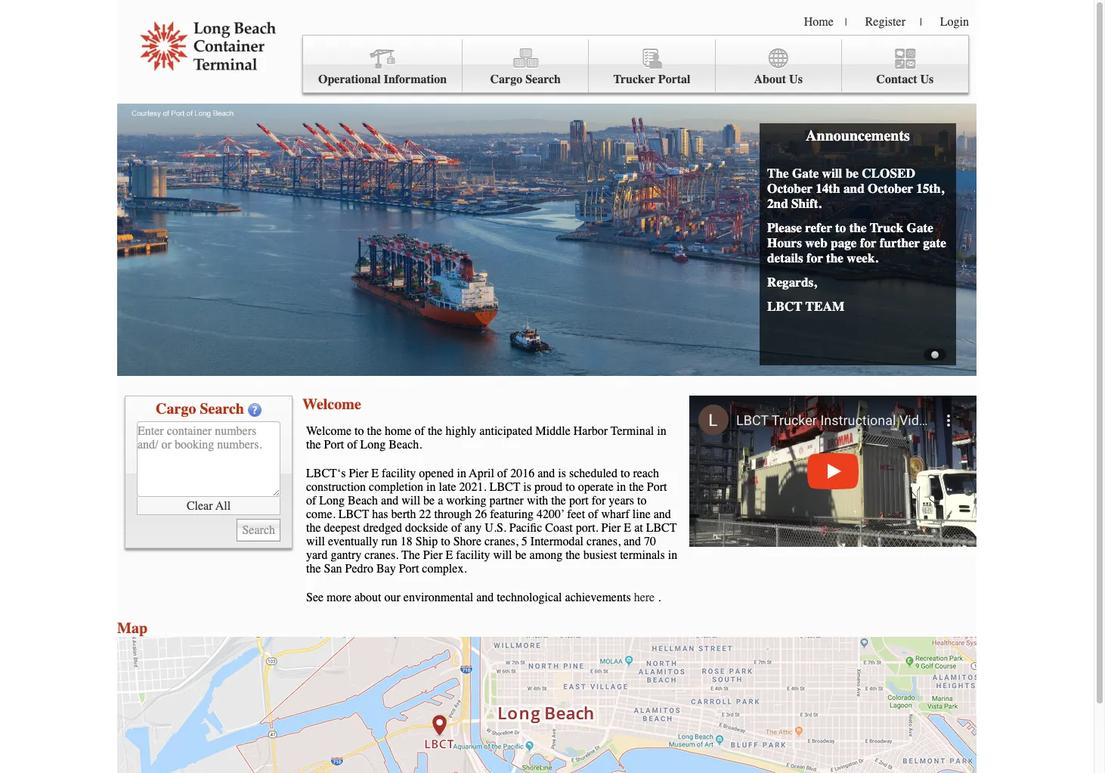 Task type: describe. For each thing, give the bounding box(es) containing it.
the left the highly
[[428, 424, 443, 438]]

1 vertical spatial e
[[624, 521, 632, 535]]

please refer to the truck gate hours web page for further gate details for the week.
[[768, 220, 947, 266]]

and left "technological" on the bottom of the page
[[477, 591, 494, 604]]

of right home
[[415, 424, 425, 438]]

us for contact us
[[921, 73, 935, 86]]

about us
[[755, 73, 803, 86]]

and right line
[[654, 508, 672, 521]]

lbct's pier e facility opened in april of 2016 and is scheduled to reach construction completion in late 2021.  lbct is proud to operate in the port of long beach and will be a working partner with the port for years to come.  lbct has berth 22 through 26 featuring 4200' feet of wharf line and the deepest dredged dockside of any u.s. pacific coast port. pier e at lbct will eventually run 18 ship to shore cranes, 5 intermodal cranes, and 70 yard gantry cranes. the pier e facility will be among the busiest terminals in the san pedro bay port complex.
[[306, 467, 678, 576]]

1 horizontal spatial e
[[446, 548, 453, 562]]

team
[[806, 299, 845, 314]]

cranes.
[[365, 548, 399, 562]]

middle
[[536, 424, 571, 438]]

terminals
[[620, 548, 665, 562]]

will left 5
[[494, 548, 513, 562]]

will down come.
[[306, 535, 325, 548]]

1 horizontal spatial is
[[559, 467, 567, 480]]

in inside welcome to the home of the highly anticipated middle harbor terminal in the port of long beach.
[[658, 424, 667, 438]]

0 horizontal spatial is
[[524, 480, 532, 494]]

to right proud
[[566, 480, 575, 494]]

2016
[[511, 467, 535, 480]]

will left a at bottom left
[[402, 494, 421, 508]]

shift.
[[792, 196, 822, 211]]

bay
[[377, 562, 396, 576]]

berth
[[392, 508, 416, 521]]

2 cranes, from the left
[[587, 535, 621, 548]]

login link
[[941, 15, 970, 29]]

menu bar containing operational information
[[303, 35, 970, 93]]

the inside lbct's pier e facility opened in april of 2016 and is scheduled to reach construction completion in late 2021.  lbct is proud to operate in the port of long beach and will be a working partner with the port for years to come.  lbct has berth 22 through 26 featuring 4200' feet of wharf line and the deepest dredged dockside of any u.s. pacific coast port. pier e at lbct will eventually run 18 ship to shore cranes, 5 intermodal cranes, and 70 yard gantry cranes. the pier e facility will be among the busiest terminals in the san pedro bay port complex.
[[402, 548, 420, 562]]

a
[[438, 494, 444, 508]]

with
[[527, 494, 549, 508]]

search inside menu bar
[[526, 73, 561, 86]]

complex.
[[422, 562, 467, 576]]

1 | from the left
[[846, 16, 848, 29]]

completion
[[369, 480, 424, 494]]

of left 2016
[[498, 467, 508, 480]]

pacific
[[510, 521, 543, 535]]

yard
[[306, 548, 328, 562]]

0 horizontal spatial pier
[[349, 467, 369, 480]]

1 horizontal spatial for
[[807, 250, 824, 266]]

port
[[570, 494, 589, 508]]

through
[[435, 508, 472, 521]]

line
[[633, 508, 651, 521]]

construction
[[306, 480, 366, 494]]

0 horizontal spatial search
[[200, 400, 244, 418]]

1 october from the left
[[768, 181, 813, 196]]

4200'
[[537, 508, 565, 521]]

coast
[[546, 521, 573, 535]]

contact us
[[877, 73, 935, 86]]

will inside the gate will be closed october 14th and october 15th, 2nd shift.
[[823, 166, 843, 181]]

wharf
[[602, 508, 630, 521]]

regards,​
[[768, 275, 817, 290]]

late
[[439, 480, 457, 494]]

in right late
[[457, 467, 467, 480]]

the left san
[[306, 562, 321, 576]]

operational information
[[318, 73, 447, 86]]

operate
[[578, 480, 614, 494]]

gate inside the gate will be closed october 14th and october 15th, 2nd shift.
[[793, 166, 820, 181]]

our
[[385, 591, 401, 604]]

lbct's
[[306, 467, 346, 480]]

at
[[635, 521, 644, 535]]

register link
[[866, 15, 906, 29]]

Enter container numbers and/ or booking numbers. text field
[[137, 421, 281, 497]]

harbor
[[574, 424, 608, 438]]

feet
[[567, 508, 586, 521]]

0 horizontal spatial e
[[372, 467, 379, 480]]

login
[[941, 15, 970, 29]]

intermodal
[[531, 535, 584, 548]]

anticipated
[[480, 424, 533, 438]]

welcome to the home of the highly anticipated middle harbor terminal in the port of long beach.
[[306, 424, 667, 452]]

details
[[768, 250, 804, 266]]

to inside please refer to the truck gate hours web page for further gate details for the week.
[[836, 220, 847, 235]]

contact us link
[[843, 39, 969, 93]]

highly
[[446, 424, 477, 438]]

in right operate
[[617, 480, 627, 494]]

in right 70
[[669, 548, 678, 562]]

u.s.
[[485, 521, 507, 535]]

among
[[530, 548, 563, 562]]

register
[[866, 15, 906, 29]]

see
[[306, 591, 324, 604]]

dredged
[[364, 521, 403, 535]]

of left any at bottom
[[452, 521, 462, 535]]

environmental
[[404, 591, 474, 604]]

of up "construction"
[[347, 438, 357, 452]]

2 october from the left
[[868, 181, 914, 196]]

lbct right at
[[647, 521, 677, 535]]

1 horizontal spatial port
[[399, 562, 419, 576]]

home
[[805, 15, 834, 29]]

and right the beach
[[381, 494, 399, 508]]

map
[[117, 620, 148, 637]]

2021.
[[460, 480, 487, 494]]

lbct up 'featuring'
[[490, 480, 521, 494]]

clear all
[[187, 499, 231, 513]]

any
[[465, 521, 482, 535]]

the left home
[[367, 424, 382, 438]]

0 horizontal spatial cargo search
[[156, 400, 244, 418]]

gate
[[924, 235, 947, 250]]

about
[[355, 591, 382, 604]]

trucker portal
[[614, 73, 691, 86]]

shore
[[454, 535, 482, 548]]

web
[[806, 235, 828, 250]]

to right the 'years'
[[638, 494, 647, 508]]

featuring
[[490, 508, 534, 521]]

eventually
[[328, 535, 379, 548]]

be inside the gate will be closed october 14th and october 15th, 2nd shift.
[[846, 166, 859, 181]]

further
[[880, 235, 921, 250]]

cargo search link
[[463, 39, 590, 93]]

proud
[[535, 480, 563, 494]]

to inside welcome to the home of the highly anticipated middle harbor terminal in the port of long beach.
[[355, 424, 364, 438]]

gantry
[[331, 548, 362, 562]]

us for about us
[[790, 73, 803, 86]]

the up lbct's
[[306, 438, 321, 452]]



Task type: vqa. For each thing, say whether or not it's contained in the screenshot.
top Port
yes



Task type: locate. For each thing, give the bounding box(es) containing it.
None submit
[[237, 519, 281, 542]]

14th and
[[816, 181, 865, 196]]

0 horizontal spatial facility
[[382, 467, 416, 480]]

to right the refer
[[836, 220, 847, 235]]

0 vertical spatial the
[[768, 166, 790, 181]]

the left port
[[552, 494, 567, 508]]

0 vertical spatial port
[[324, 438, 344, 452]]

trucker
[[614, 73, 656, 86]]

1 horizontal spatial pier
[[423, 548, 443, 562]]

0 vertical spatial long
[[361, 438, 386, 452]]

ship
[[416, 535, 438, 548]]

about us link
[[716, 39, 843, 93]]

1 horizontal spatial be
[[516, 548, 527, 562]]

0 vertical spatial search
[[526, 73, 561, 86]]

.
[[658, 591, 661, 604]]

pier
[[349, 467, 369, 480], [602, 521, 621, 535], [423, 548, 443, 562]]

1 horizontal spatial long
[[361, 438, 386, 452]]

1 horizontal spatial cranes,
[[587, 535, 621, 548]]

port.
[[576, 521, 599, 535]]

cargo inside menu bar
[[491, 73, 523, 86]]

1 horizontal spatial cargo
[[491, 73, 523, 86]]

port up lbct's
[[324, 438, 344, 452]]

0 horizontal spatial us
[[790, 73, 803, 86]]

pier down dockside
[[423, 548, 443, 562]]

5
[[522, 535, 528, 548]]

menu bar
[[303, 35, 970, 93]]

of down lbct's
[[306, 494, 316, 508]]

welcome for welcome to the home of the highly anticipated middle harbor terminal in the port of long beach.
[[306, 424, 352, 438]]

0 horizontal spatial |
[[846, 16, 848, 29]]

lbct team
[[768, 299, 845, 314]]

2 horizontal spatial port
[[647, 480, 668, 494]]

1 horizontal spatial facility
[[456, 548, 491, 562]]

cranes, down wharf
[[587, 535, 621, 548]]

to left reach
[[621, 467, 630, 480]]

gate up shift.
[[793, 166, 820, 181]]

the up yard
[[306, 521, 321, 535]]

facility down beach.
[[382, 467, 416, 480]]

trucker portal link
[[590, 39, 716, 93]]

come.
[[306, 508, 336, 521]]

pier right port.
[[602, 521, 621, 535]]

cranes, left 5
[[485, 535, 519, 548]]

0 horizontal spatial cranes,
[[485, 535, 519, 548]]

2 vertical spatial pier
[[423, 548, 443, 562]]

to left home
[[355, 424, 364, 438]]

partner
[[490, 494, 524, 508]]

long
[[361, 438, 386, 452], [319, 494, 345, 508]]

week.
[[847, 250, 879, 266]]

in
[[658, 424, 667, 438], [457, 467, 467, 480], [427, 480, 436, 494], [617, 480, 627, 494], [669, 548, 678, 562]]

1 vertical spatial cargo
[[156, 400, 196, 418]]

2 vertical spatial port
[[399, 562, 419, 576]]

of
[[415, 424, 425, 438], [347, 438, 357, 452], [498, 467, 508, 480], [306, 494, 316, 508], [589, 508, 599, 521], [452, 521, 462, 535]]

dockside
[[406, 521, 449, 535]]

october up please
[[768, 181, 813, 196]]

information
[[384, 73, 447, 86]]

lbct
[[768, 299, 803, 314], [490, 480, 521, 494], [339, 508, 369, 521], [647, 521, 677, 535]]

for right port
[[592, 494, 606, 508]]

1 horizontal spatial cargo search
[[491, 73, 561, 86]]

facility down any at bottom
[[456, 548, 491, 562]]

see more about our environmental and technological achievements here .
[[306, 591, 661, 604]]

and right 2016
[[538, 467, 555, 480]]

april
[[469, 467, 495, 480]]

e
[[372, 467, 379, 480], [624, 521, 632, 535], [446, 548, 453, 562]]

for right the page
[[861, 235, 877, 250]]

1 horizontal spatial search
[[526, 73, 561, 86]]

0 vertical spatial welcome
[[303, 396, 361, 413]]

the gate will be closed october 14th and october 15th, 2nd shift.
[[768, 166, 945, 211]]

0 horizontal spatial gate
[[793, 166, 820, 181]]

long inside welcome to the home of the highly anticipated middle harbor terminal in the port of long beach.
[[361, 438, 386, 452]]

port right the bay
[[399, 562, 419, 576]]

contact
[[877, 73, 918, 86]]

2 vertical spatial be
[[516, 548, 527, 562]]

2 horizontal spatial for
[[861, 235, 877, 250]]

1 vertical spatial the
[[402, 548, 420, 562]]

has
[[372, 508, 389, 521]]

| left login link
[[921, 16, 923, 29]]

0 vertical spatial cargo
[[491, 73, 523, 86]]

|
[[846, 16, 848, 29], [921, 16, 923, 29]]

the left week.
[[827, 250, 844, 266]]

1 horizontal spatial |
[[921, 16, 923, 29]]

gate right truck
[[907, 220, 934, 235]]

0 horizontal spatial long
[[319, 494, 345, 508]]

busiest
[[584, 548, 617, 562]]

is left proud
[[524, 480, 532, 494]]

2 horizontal spatial pier
[[602, 521, 621, 535]]

technological
[[497, 591, 563, 604]]

1 vertical spatial port
[[647, 480, 668, 494]]

e left at
[[624, 521, 632, 535]]

2 vertical spatial e
[[446, 548, 453, 562]]

here link
[[634, 591, 655, 604]]

1 horizontal spatial october
[[868, 181, 914, 196]]

terminal
[[611, 424, 655, 438]]

be left among
[[516, 548, 527, 562]]

pier up the beach
[[349, 467, 369, 480]]

0 horizontal spatial the
[[402, 548, 420, 562]]

opened
[[419, 467, 454, 480]]

2 horizontal spatial be
[[846, 166, 859, 181]]

1 horizontal spatial gate
[[907, 220, 934, 235]]

cargo search
[[491, 73, 561, 86], [156, 400, 244, 418]]

22
[[419, 508, 432, 521]]

home link
[[805, 15, 834, 29]]

be left a at bottom left
[[424, 494, 435, 508]]

1 vertical spatial facility
[[456, 548, 491, 562]]

for
[[861, 235, 877, 250], [807, 250, 824, 266], [592, 494, 606, 508]]

0 vertical spatial be
[[846, 166, 859, 181]]

announcements
[[806, 127, 911, 144]]

closed
[[863, 166, 916, 181]]

scheduled
[[570, 467, 618, 480]]

0 horizontal spatial october
[[768, 181, 813, 196]]

26
[[475, 508, 487, 521]]

operational information link
[[303, 39, 463, 93]]

2 us from the left
[[921, 73, 935, 86]]

long down lbct's
[[319, 494, 345, 508]]

0 horizontal spatial cargo
[[156, 400, 196, 418]]

be left closed
[[846, 166, 859, 181]]

the right run
[[402, 548, 420, 562]]

operational
[[318, 73, 381, 86]]

70
[[645, 535, 657, 548]]

0 vertical spatial gate
[[793, 166, 820, 181]]

more
[[327, 591, 352, 604]]

october up truck
[[868, 181, 914, 196]]

clear all button
[[137, 497, 281, 515]]

welcome
[[303, 396, 361, 413], [306, 424, 352, 438]]

0 vertical spatial cargo search
[[491, 73, 561, 86]]

| right the "home"
[[846, 16, 848, 29]]

1 cranes, from the left
[[485, 535, 519, 548]]

achievements
[[566, 591, 631, 604]]

reach
[[633, 467, 660, 480]]

of right feet
[[589, 508, 599, 521]]

1 vertical spatial long
[[319, 494, 345, 508]]

in right 'terminal'
[[658, 424, 667, 438]]

will down announcements
[[823, 166, 843, 181]]

cargo search inside menu bar
[[491, 73, 561, 86]]

e up the beach
[[372, 467, 379, 480]]

lbct down regards,​
[[768, 299, 803, 314]]

the inside the gate will be closed october 14th and october 15th, 2nd shift.
[[768, 166, 790, 181]]

port inside welcome to the home of the highly anticipated middle harbor terminal in the port of long beach.
[[324, 438, 344, 452]]

october
[[768, 181, 813, 196], [868, 181, 914, 196]]

lbct left the has
[[339, 508, 369, 521]]

0 vertical spatial facility
[[382, 467, 416, 480]]

0 vertical spatial e
[[372, 467, 379, 480]]

1 us from the left
[[790, 73, 803, 86]]

1 vertical spatial cargo search
[[156, 400, 244, 418]]

0 horizontal spatial be
[[424, 494, 435, 508]]

welcome for welcome
[[303, 396, 361, 413]]

us
[[790, 73, 803, 86], [921, 73, 935, 86]]

e left shore
[[446, 548, 453, 562]]

to
[[836, 220, 847, 235], [355, 424, 364, 438], [621, 467, 630, 480], [566, 480, 575, 494], [638, 494, 647, 508], [441, 535, 451, 548]]

1 vertical spatial pier
[[602, 521, 621, 535]]

portal
[[659, 73, 691, 86]]

for right "details" on the top of the page
[[807, 250, 824, 266]]

the right among
[[566, 548, 581, 562]]

please
[[768, 220, 803, 235]]

to right ship
[[441, 535, 451, 548]]

is left scheduled
[[559, 467, 567, 480]]

the left truck
[[850, 220, 867, 235]]

0 horizontal spatial for
[[592, 494, 606, 508]]

0 horizontal spatial port
[[324, 438, 344, 452]]

15th,
[[917, 181, 945, 196]]

1 vertical spatial gate
[[907, 220, 934, 235]]

1 horizontal spatial us
[[921, 73, 935, 86]]

san
[[324, 562, 342, 576]]

gate inside please refer to the truck gate hours web page for further gate details for the week.
[[907, 220, 934, 235]]

us right about
[[790, 73, 803, 86]]

the up line
[[630, 480, 644, 494]]

deepest
[[324, 521, 360, 535]]

us right contact
[[921, 73, 935, 86]]

hours
[[768, 235, 803, 250]]

2 | from the left
[[921, 16, 923, 29]]

for inside lbct's pier e facility opened in april of 2016 and is scheduled to reach construction completion in late 2021.  lbct is proud to operate in the port of long beach and will be a working partner with the port for years to come.  lbct has berth 22 through 26 featuring 4200' feet of wharf line and the deepest dredged dockside of any u.s. pacific coast port. pier e at lbct will eventually run 18 ship to shore cranes, 5 intermodal cranes, and 70 yard gantry cranes. the pier e facility will be among the busiest terminals in the san pedro bay port complex.
[[592, 494, 606, 508]]

the
[[768, 166, 790, 181], [402, 548, 420, 562]]

pedro
[[345, 562, 374, 576]]

working
[[447, 494, 487, 508]]

refer
[[806, 220, 833, 235]]

home
[[385, 424, 412, 438]]

beach
[[348, 494, 378, 508]]

2 horizontal spatial e
[[624, 521, 632, 535]]

1 horizontal spatial the
[[768, 166, 790, 181]]

2nd
[[768, 196, 789, 211]]

port up line
[[647, 480, 668, 494]]

beach.
[[389, 438, 422, 452]]

0 vertical spatial pier
[[349, 467, 369, 480]]

search
[[526, 73, 561, 86], [200, 400, 244, 418]]

is
[[559, 467, 567, 480], [524, 480, 532, 494]]

about
[[755, 73, 787, 86]]

1 vertical spatial be
[[424, 494, 435, 508]]

1 vertical spatial welcome
[[306, 424, 352, 438]]

1 vertical spatial search
[[200, 400, 244, 418]]

and left 70
[[624, 535, 642, 548]]

long inside lbct's pier e facility opened in april of 2016 and is scheduled to reach construction completion in late 2021.  lbct is proud to operate in the port of long beach and will be a working partner with the port for years to come.  lbct has berth 22 through 26 featuring 4200' feet of wharf line and the deepest dredged dockside of any u.s. pacific coast port. pier e at lbct will eventually run 18 ship to shore cranes, 5 intermodal cranes, and 70 yard gantry cranes. the pier e facility will be among the busiest terminals in the san pedro bay port complex.
[[319, 494, 345, 508]]

page
[[831, 235, 857, 250]]

the up 2nd
[[768, 166, 790, 181]]

in left late
[[427, 480, 436, 494]]

long left beach.
[[361, 438, 386, 452]]

run
[[382, 535, 398, 548]]

welcome inside welcome to the home of the highly anticipated middle harbor terminal in the port of long beach.
[[306, 424, 352, 438]]



